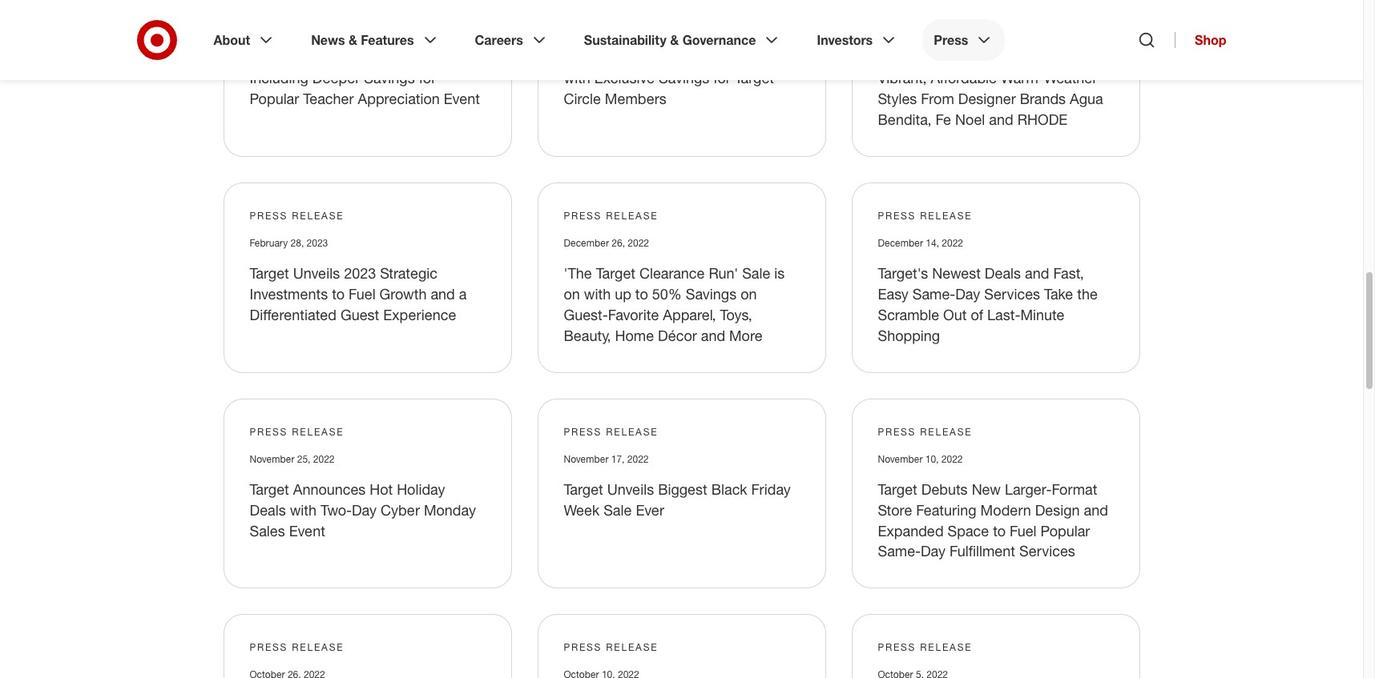 Task type: locate. For each thing, give the bounding box(es) containing it.
savings down the run'
[[686, 285, 737, 303]]

biggest up july
[[716, 27, 766, 45]]

deeper
[[312, 69, 360, 86]]

day
[[955, 285, 980, 303], [352, 501, 377, 519], [921, 543, 946, 560]]

of left sustainability
[[564, 48, 576, 65]]

november left '10,'
[[878, 453, 923, 465]]

december for 'the
[[564, 237, 609, 249]]

target inside target unveils biggest black friday week sale ever
[[564, 480, 603, 498]]

2022 right '10,'
[[941, 453, 963, 465]]

50%
[[652, 285, 682, 303]]

including
[[250, 69, 308, 86]]

november left 17,
[[564, 453, 609, 465]]

and down format
[[1084, 501, 1108, 519]]

popular
[[250, 89, 299, 107], [1041, 522, 1090, 540]]

deals inside target announces hot holiday deals with two-day cyber monday sales event
[[250, 501, 286, 519]]

for down july
[[713, 69, 731, 86]]

about
[[214, 32, 250, 48]]

event down two-
[[289, 522, 325, 540]]

day inside target's newest deals and fast, easy same-day services take the scramble out of last-minute shopping
[[955, 285, 980, 303]]

guest
[[341, 306, 379, 323]]

target circle week, the biggest sale of the season, is coming july 9-15 with exclusive savings for target circle members link
[[564, 27, 798, 107]]

1 vertical spatial biggest
[[658, 480, 707, 498]]

event down 'college,'
[[444, 89, 480, 107]]

about link
[[202, 19, 287, 61]]

0 vertical spatial popular
[[250, 89, 299, 107]]

november 25, 2022
[[250, 453, 335, 465]]

popular down including
[[250, 89, 299, 107]]

target for and
[[250, 264, 289, 282]]

services down design
[[1019, 543, 1075, 560]]

investors link
[[806, 19, 910, 61]]

target for affordable
[[878, 27, 917, 45]]

target unveils 2023 strategic investments to fuel growth and a differentiated guest experience
[[250, 264, 467, 323]]

0 horizontal spatial popular
[[250, 89, 299, 107]]

newest
[[932, 264, 981, 282]]

2022 for debuts
[[941, 453, 963, 465]]

target inside target announces deals for back- to-school and back-to-college, including deeper savings for popular teacher appreciation event
[[250, 27, 289, 45]]

event inside target announces deals for back- to-school and back-to-college, including deeper savings for popular teacher appreciation event
[[444, 89, 480, 107]]

target for design
[[878, 480, 917, 498]]

target inside 'the target clearance run' sale is on with up to 50% savings on guest-favorite apparel, toys, beauty, home décor and more
[[596, 264, 635, 282]]

target inside the target debuts new larger-format store featuring modern design and expanded space to fuel popular same-day fulfillment services
[[878, 480, 917, 498]]

2022 right 17,
[[627, 453, 649, 465]]

on
[[564, 285, 580, 303], [741, 285, 757, 303]]

0 horizontal spatial back-
[[345, 48, 383, 65]]

ever
[[636, 501, 664, 519]]

target announces the spring designer collection featuring vibrant, affordable warm-weather styles from designer brands agua bendita, fe noel and rhode link
[[878, 27, 1103, 128]]

of inside target's newest deals and fast, easy same-day services take the scramble out of last-minute shopping
[[971, 306, 983, 323]]

december for target's
[[878, 237, 923, 249]]

of right out
[[971, 306, 983, 323]]

december
[[564, 237, 609, 249], [878, 237, 923, 249]]

1 horizontal spatial &
[[670, 32, 679, 48]]

1 vertical spatial fuel
[[1010, 522, 1037, 540]]

1 vertical spatial sale
[[742, 264, 770, 282]]

target up the school
[[250, 27, 289, 45]]

release for clearance
[[606, 210, 658, 222]]

2023 for 28,
[[307, 237, 328, 249]]

day for announces
[[352, 501, 377, 519]]

0 horizontal spatial featuring
[[916, 501, 976, 519]]

1 horizontal spatial unveils
[[607, 480, 654, 498]]

0 horizontal spatial event
[[289, 522, 325, 540]]

to down modern at the bottom of the page
[[993, 522, 1006, 540]]

teacher
[[303, 89, 354, 107]]

0 horizontal spatial december
[[564, 237, 609, 249]]

2023 right 28, on the top left
[[307, 237, 328, 249]]

press release for target debuts new larger-format store featuring modern design and expanded space to fuel popular same-day fulfillment services
[[878, 426, 972, 438]]

circle
[[607, 27, 644, 45], [564, 89, 601, 107]]

target announces deals for back- to-school and back-to-college, including deeper savings for popular teacher appreciation event link
[[250, 27, 480, 107]]

2 vertical spatial with
[[290, 501, 317, 519]]

0 horizontal spatial circle
[[564, 89, 601, 107]]

is inside 'the target clearance run' sale is on with up to 50% savings on guest-favorite apparel, toys, beauty, home décor and more
[[774, 264, 785, 282]]

0 horizontal spatial 2023
[[307, 237, 328, 249]]

target's newest deals and fast, easy same-day services take the scramble out of last-minute shopping link
[[878, 264, 1098, 344]]

on up toys,
[[741, 285, 757, 303]]

2 on from the left
[[741, 285, 757, 303]]

season,
[[605, 48, 657, 65]]

1 vertical spatial of
[[971, 306, 983, 323]]

10,
[[925, 453, 939, 465]]

strategic
[[380, 264, 438, 282]]

and up take
[[1025, 264, 1049, 282]]

featuring for weather
[[1008, 48, 1069, 65]]

toys,
[[720, 306, 752, 323]]

target announces deals for back- to-school and back-to-college, including deeper savings for popular teacher appreciation event
[[250, 27, 480, 107]]

biggest up the ever
[[658, 480, 707, 498]]

affordable
[[931, 69, 997, 86]]

1 vertical spatial services
[[1019, 543, 1075, 560]]

1 horizontal spatial to-
[[383, 48, 401, 65]]

featuring inside the target debuts new larger-format store featuring modern design and expanded space to fuel popular same-day fulfillment services
[[916, 501, 976, 519]]

same- up out
[[912, 285, 955, 303]]

announces up deeper
[[293, 27, 366, 45]]

1 november from the left
[[250, 453, 294, 465]]

sale inside 'the target clearance run' sale is on with up to 50% savings on guest-favorite apparel, toys, beauty, home décor and more
[[742, 264, 770, 282]]

0 vertical spatial biggest
[[716, 27, 766, 45]]

designer up vibrant,
[[878, 48, 935, 65]]

beauty,
[[564, 327, 611, 344]]

1 horizontal spatial popular
[[1041, 522, 1090, 540]]

target inside target announces the spring designer collection featuring vibrant, affordable warm-weather styles from designer brands agua bendita, fe noel and rhode
[[878, 27, 917, 45]]

the up coming at the top of the page
[[692, 27, 712, 45]]

for inside target circle week, the biggest sale of the season, is coming july 9-15 with exclusive savings for target circle members
[[713, 69, 731, 86]]

&
[[349, 32, 357, 48], [670, 32, 679, 48]]

1 horizontal spatial 2023
[[344, 264, 376, 282]]

and right noel
[[989, 110, 1013, 128]]

fuel up guest
[[349, 285, 375, 303]]

sustainability & governance
[[584, 32, 756, 48]]

press release for target's newest deals and fast, easy same-day services take the scramble out of last-minute shopping
[[878, 210, 972, 222]]

guest-
[[564, 306, 608, 323]]

0 horizontal spatial deals
[[250, 501, 286, 519]]

1 on from the left
[[564, 285, 580, 303]]

careers link
[[464, 19, 560, 61]]

target up vibrant,
[[878, 27, 917, 45]]

with left two-
[[290, 501, 317, 519]]

unveils inside target unveils biggest black friday week sale ever
[[607, 480, 654, 498]]

2 horizontal spatial day
[[955, 285, 980, 303]]

governance
[[682, 32, 756, 48]]

announces up two-
[[293, 480, 366, 498]]

0 vertical spatial designer
[[878, 48, 935, 65]]

event inside target announces hot holiday deals with two-day cyber monday sales event
[[289, 522, 325, 540]]

monday
[[424, 501, 476, 519]]

1 horizontal spatial of
[[971, 306, 983, 323]]

2023
[[307, 237, 328, 249], [344, 264, 376, 282]]

3 november from the left
[[878, 453, 923, 465]]

savings inside 'the target clearance run' sale is on with up to 50% savings on guest-favorite apparel, toys, beauty, home décor and more
[[686, 285, 737, 303]]

0 vertical spatial deals
[[370, 27, 406, 45]]

1 vertical spatial unveils
[[607, 480, 654, 498]]

15
[[773, 48, 789, 65]]

2023 inside target unveils 2023 strategic investments to fuel growth and a differentiated guest experience
[[344, 264, 376, 282]]

and inside target's newest deals and fast, easy same-day services take the scramble out of last-minute shopping
[[1025, 264, 1049, 282]]

unveils up the ever
[[607, 480, 654, 498]]

release
[[292, 210, 344, 222], [606, 210, 658, 222], [920, 210, 972, 222], [292, 426, 344, 438], [606, 426, 658, 438], [920, 426, 972, 438], [292, 642, 344, 654], [606, 642, 658, 654], [920, 642, 972, 654]]

december up "target's" on the right top
[[878, 237, 923, 249]]

0 horizontal spatial day
[[352, 501, 377, 519]]

announces inside target announces the spring designer collection featuring vibrant, affordable warm-weather styles from designer brands agua bendita, fe noel and rhode
[[921, 27, 994, 45]]

with left exclusive
[[564, 69, 590, 86]]

and
[[317, 48, 341, 65], [989, 110, 1013, 128], [1025, 264, 1049, 282], [431, 285, 455, 303], [701, 327, 725, 344], [1084, 501, 1108, 519]]

target's newest deals and fast, easy same-day services take the scramble out of last-minute shopping
[[878, 264, 1098, 344]]

target up exclusive
[[564, 27, 603, 45]]

week
[[564, 501, 600, 519]]

0 horizontal spatial to
[[332, 285, 345, 303]]

press release for target unveils 2023 strategic investments to fuel growth and a differentiated guest experience
[[250, 210, 344, 222]]

featuring inside target announces the spring designer collection featuring vibrant, affordable warm-weather styles from designer brands agua bendita, fe noel and rhode
[[1008, 48, 1069, 65]]

25,
[[297, 453, 310, 465]]

is right the run'
[[774, 264, 785, 282]]

1 horizontal spatial december
[[878, 237, 923, 249]]

0 vertical spatial 2023
[[307, 237, 328, 249]]

0 horizontal spatial the
[[580, 48, 601, 65]]

featuring for expanded
[[916, 501, 976, 519]]

is
[[661, 48, 671, 65], [774, 264, 785, 282]]

day for newest
[[955, 285, 980, 303]]

1 to- from the left
[[250, 48, 268, 65]]

november left 25,
[[250, 453, 294, 465]]

sale up 15 on the top right of page
[[770, 27, 798, 45]]

space
[[948, 522, 989, 540]]

and left a at the top left of page
[[431, 285, 455, 303]]

0 vertical spatial is
[[661, 48, 671, 65]]

0 vertical spatial circle
[[607, 27, 644, 45]]

same- down expanded
[[878, 543, 921, 560]]

february
[[250, 237, 288, 249]]

services up last-
[[984, 285, 1040, 303]]

1 vertical spatial featuring
[[916, 501, 976, 519]]

2022 right 14,
[[942, 237, 963, 249]]

0 vertical spatial services
[[984, 285, 1040, 303]]

2 vertical spatial the
[[1077, 285, 1098, 303]]

0 horizontal spatial fuel
[[349, 285, 375, 303]]

featuring
[[1008, 48, 1069, 65], [916, 501, 976, 519]]

2 vertical spatial deals
[[250, 501, 286, 519]]

2022 for announces
[[313, 453, 335, 465]]

day down newest
[[955, 285, 980, 303]]

1 horizontal spatial day
[[921, 543, 946, 560]]

popular down design
[[1041, 522, 1090, 540]]

target inside target announces hot holiday deals with two-day cyber monday sales event
[[250, 480, 289, 498]]

2022 right 25,
[[313, 453, 335, 465]]

with
[[564, 69, 590, 86], [584, 285, 611, 303], [290, 501, 317, 519]]

2 horizontal spatial to
[[993, 522, 1006, 540]]

featuring down debuts
[[916, 501, 976, 519]]

back-
[[431, 27, 469, 45], [345, 48, 383, 65]]

0 horizontal spatial biggest
[[658, 480, 707, 498]]

2 vertical spatial day
[[921, 543, 946, 560]]

1 & from the left
[[349, 32, 357, 48]]

services inside the target debuts new larger-format store featuring modern design and expanded space to fuel popular same-day fulfillment services
[[1019, 543, 1075, 560]]

the up exclusive
[[580, 48, 601, 65]]

1 vertical spatial back-
[[345, 48, 383, 65]]

designer up noel
[[958, 89, 1016, 107]]

designer
[[878, 48, 935, 65], [958, 89, 1016, 107]]

easy
[[878, 285, 908, 303]]

sale left the ever
[[604, 501, 632, 519]]

on down the 'the
[[564, 285, 580, 303]]

and inside target announces the spring designer collection featuring vibrant, affordable warm-weather styles from designer brands agua bendita, fe noel and rhode
[[989, 110, 1013, 128]]

to inside 'the target clearance run' sale is on with up to 50% savings on guest-favorite apparel, toys, beauty, home décor and more
[[635, 285, 648, 303]]

0 vertical spatial fuel
[[349, 285, 375, 303]]

announces inside target announces hot holiday deals with two-day cyber monday sales event
[[293, 480, 366, 498]]

17,
[[611, 453, 625, 465]]

release for deals
[[920, 210, 972, 222]]

the down the fast,
[[1077, 285, 1098, 303]]

1 vertical spatial popular
[[1041, 522, 1090, 540]]

1 vertical spatial event
[[289, 522, 325, 540]]

deals for back-
[[370, 27, 406, 45]]

0 horizontal spatial on
[[564, 285, 580, 303]]

and up deeper
[[317, 48, 341, 65]]

is down the week,
[[661, 48, 671, 65]]

0 horizontal spatial designer
[[878, 48, 935, 65]]

to up guest
[[332, 285, 345, 303]]

features
[[361, 32, 414, 48]]

1 vertical spatial same-
[[878, 543, 921, 560]]

0 horizontal spatial of
[[564, 48, 576, 65]]

day inside target announces hot holiday deals with two-day cyber monday sales event
[[352, 501, 377, 519]]

1 vertical spatial day
[[352, 501, 377, 519]]

target down november 25, 2022
[[250, 480, 289, 498]]

unveils inside target unveils 2023 strategic investments to fuel growth and a differentiated guest experience
[[293, 264, 340, 282]]

circle up season,
[[607, 27, 644, 45]]

agua
[[1070, 89, 1103, 107]]

same- inside target's newest deals and fast, easy same-day services take the scramble out of last-minute shopping
[[912, 285, 955, 303]]

0 vertical spatial the
[[692, 27, 712, 45]]

sale right the run'
[[742, 264, 770, 282]]

savings
[[364, 69, 415, 86], [659, 69, 709, 86], [686, 285, 737, 303]]

news
[[311, 32, 345, 48]]

and down toys,
[[701, 327, 725, 344]]

2 to- from the left
[[383, 48, 401, 65]]

1 vertical spatial circle
[[564, 89, 601, 107]]

9-
[[759, 48, 773, 65]]

1 vertical spatial deals
[[985, 264, 1021, 282]]

0 horizontal spatial unveils
[[293, 264, 340, 282]]

1 vertical spatial is
[[774, 264, 785, 282]]

sale inside target unveils biggest black friday week sale ever
[[604, 501, 632, 519]]

up
[[615, 285, 631, 303]]

collection
[[939, 48, 1004, 65]]

deals inside target announces deals for back- to-school and back-to-college, including deeper savings for popular teacher appreciation event
[[370, 27, 406, 45]]

0 vertical spatial featuring
[[1008, 48, 1069, 65]]

1 horizontal spatial biggest
[[716, 27, 766, 45]]

2 vertical spatial sale
[[604, 501, 632, 519]]

announces up the collection
[[921, 27, 994, 45]]

target up investments
[[250, 264, 289, 282]]

savings up appreciation
[[364, 69, 415, 86]]

0 horizontal spatial november
[[250, 453, 294, 465]]

0 vertical spatial same-
[[912, 285, 955, 303]]

fuel down modern at the bottom of the page
[[1010, 522, 1037, 540]]

fast,
[[1053, 264, 1084, 282]]

to right up
[[635, 285, 648, 303]]

press link
[[922, 19, 1005, 61]]

0 horizontal spatial to-
[[250, 48, 268, 65]]

target up up
[[596, 264, 635, 282]]

circle down exclusive
[[564, 89, 601, 107]]

0 vertical spatial of
[[564, 48, 576, 65]]

1 horizontal spatial back-
[[431, 27, 469, 45]]

2 horizontal spatial the
[[1077, 285, 1098, 303]]

2 november from the left
[[564, 453, 609, 465]]

target up store at right bottom
[[878, 480, 917, 498]]

0 vertical spatial with
[[564, 69, 590, 86]]

1 horizontal spatial to
[[635, 285, 648, 303]]

0 vertical spatial day
[[955, 285, 980, 303]]

release for 2023
[[292, 210, 344, 222]]

1 horizontal spatial event
[[444, 89, 480, 107]]

2 & from the left
[[670, 32, 679, 48]]

unveils
[[293, 264, 340, 282], [607, 480, 654, 498]]

1 horizontal spatial november
[[564, 453, 609, 465]]

1 vertical spatial 2023
[[344, 264, 376, 282]]

target inside target unveils 2023 strategic investments to fuel growth and a differentiated guest experience
[[250, 264, 289, 282]]

0 horizontal spatial &
[[349, 32, 357, 48]]

1 horizontal spatial the
[[692, 27, 712, 45]]

1 horizontal spatial on
[[741, 285, 757, 303]]

announces
[[293, 27, 366, 45], [921, 27, 994, 45], [293, 480, 366, 498]]

with up guest-
[[584, 285, 611, 303]]

2 horizontal spatial deals
[[985, 264, 1021, 282]]

0 vertical spatial event
[[444, 89, 480, 107]]

target for season,
[[564, 27, 603, 45]]

1 horizontal spatial fuel
[[1010, 522, 1037, 540]]

target up week
[[564, 480, 603, 498]]

0 vertical spatial unveils
[[293, 264, 340, 282]]

deals inside target's newest deals and fast, easy same-day services take the scramble out of last-minute shopping
[[985, 264, 1021, 282]]

1 horizontal spatial deals
[[370, 27, 406, 45]]

december up the 'the
[[564, 237, 609, 249]]

design
[[1035, 501, 1080, 519]]

to-
[[250, 48, 268, 65], [383, 48, 401, 65]]

1 horizontal spatial designer
[[958, 89, 1016, 107]]

2023 up guest
[[344, 264, 376, 282]]

1 horizontal spatial featuring
[[1008, 48, 1069, 65]]

2022 right 26,
[[628, 237, 649, 249]]

1 december from the left
[[564, 237, 609, 249]]

announces inside target announces deals for back- to-school and back-to-college, including deeper savings for popular teacher appreciation event
[[293, 27, 366, 45]]

exclusive
[[594, 69, 655, 86]]

0 vertical spatial sale
[[770, 27, 798, 45]]

target debuts new larger-format store featuring modern design and expanded space to fuel popular same-day fulfillment services link
[[878, 480, 1108, 560]]

day down hot
[[352, 501, 377, 519]]

0 horizontal spatial is
[[661, 48, 671, 65]]

and inside the target debuts new larger-format store featuring modern design and expanded space to fuel popular same-day fulfillment services
[[1084, 501, 1108, 519]]

investors
[[817, 32, 873, 48]]

vibrant,
[[878, 69, 927, 86]]

2 december from the left
[[878, 237, 923, 249]]

day down expanded
[[921, 543, 946, 560]]

2 horizontal spatial november
[[878, 453, 923, 465]]

1 horizontal spatial is
[[774, 264, 785, 282]]

savings down coming at the top of the page
[[659, 69, 709, 86]]

featuring down the spring
[[1008, 48, 1069, 65]]

november for debuts
[[878, 453, 923, 465]]

1 vertical spatial with
[[584, 285, 611, 303]]

unveils up investments
[[293, 264, 340, 282]]



Task type: vqa. For each thing, say whether or not it's contained in the screenshot.
the leftmost on
yes



Task type: describe. For each thing, give the bounding box(es) containing it.
and inside target unveils 2023 strategic investments to fuel growth and a differentiated guest experience
[[431, 285, 455, 303]]

target announces hot holiday deals with two-day cyber monday sales event link
[[250, 480, 476, 540]]

for up 'college,'
[[410, 27, 427, 45]]

savings inside target circle week, the biggest sale of the season, is coming july 9-15 with exclusive savings for target circle members
[[659, 69, 709, 86]]

coming
[[675, 48, 725, 65]]

debuts
[[921, 480, 968, 498]]

2022 for unveils
[[627, 453, 649, 465]]

expanded
[[878, 522, 944, 540]]

deals for services
[[985, 264, 1021, 282]]

with inside 'the target clearance run' sale is on with up to 50% savings on guest-favorite apparel, toys, beauty, home décor and more
[[584, 285, 611, 303]]

for down 'college,'
[[419, 69, 436, 86]]

1 horizontal spatial circle
[[607, 27, 644, 45]]

styles
[[878, 89, 917, 107]]

clearance
[[639, 264, 705, 282]]

same- inside the target debuts new larger-format store featuring modern design and expanded space to fuel popular same-day fulfillment services
[[878, 543, 921, 560]]

popular inside the target debuts new larger-format store featuring modern design and expanded space to fuel popular same-day fulfillment services
[[1041, 522, 1090, 540]]

fuel inside target unveils 2023 strategic investments to fuel growth and a differentiated guest experience
[[349, 285, 375, 303]]

new
[[972, 480, 1001, 498]]

november 10, 2022
[[878, 453, 963, 465]]

'the target clearance run' sale is on with up to 50% savings on guest-favorite apparel, toys, beauty, home décor and more link
[[564, 264, 785, 344]]

press release for target unveils biggest black friday week sale ever
[[564, 426, 658, 438]]

unveils for sale
[[607, 480, 654, 498]]

release for biggest
[[606, 426, 658, 438]]

1 vertical spatial designer
[[958, 89, 1016, 107]]

and inside target announces deals for back- to-school and back-to-college, including deeper savings for popular teacher appreciation event
[[317, 48, 341, 65]]

minute
[[1020, 306, 1065, 323]]

school
[[268, 48, 313, 65]]

college,
[[401, 48, 454, 65]]

last-
[[987, 306, 1020, 323]]

target circle week, the biggest sale of the season, is coming july 9-15 with exclusive savings for target circle members
[[564, 27, 798, 107]]

week,
[[648, 27, 688, 45]]

holiday
[[397, 480, 445, 498]]

apparel,
[[663, 306, 716, 323]]

2022 for target
[[628, 237, 649, 249]]

to inside target unveils 2023 strategic investments to fuel growth and a differentiated guest experience
[[332, 285, 345, 303]]

growth
[[379, 285, 427, 303]]

the inside target's newest deals and fast, easy same-day services take the scramble out of last-minute shopping
[[1077, 285, 1098, 303]]

experience
[[383, 306, 456, 323]]

a
[[459, 285, 467, 303]]

and inside 'the target clearance run' sale is on with up to 50% savings on guest-favorite apparel, toys, beauty, home décor and more
[[701, 327, 725, 344]]

target announces hot holiday deals with two-day cyber monday sales event
[[250, 480, 476, 540]]

announces for and
[[293, 27, 366, 45]]

of inside target circle week, the biggest sale of the season, is coming july 9-15 with exclusive savings for target circle members
[[564, 48, 576, 65]]

shop
[[1195, 32, 1226, 48]]

spring
[[1026, 27, 1069, 45]]

hot
[[370, 480, 393, 498]]

sale inside target circle week, the biggest sale of the season, is coming july 9-15 with exclusive savings for target circle members
[[770, 27, 798, 45]]

press release for 'the target clearance run' sale is on with up to 50% savings on guest-favorite apparel, toys, beauty, home décor and more
[[564, 210, 658, 222]]

two-
[[321, 501, 352, 519]]

scramble
[[878, 306, 939, 323]]

sustainability & governance link
[[573, 19, 793, 61]]

take
[[1044, 285, 1073, 303]]

sustainability
[[584, 32, 667, 48]]

26,
[[612, 237, 625, 249]]

announces for vibrant,
[[921, 27, 994, 45]]

november for announces
[[250, 453, 294, 465]]

target down 9-
[[735, 69, 774, 86]]

warm-
[[1001, 69, 1044, 86]]

december 14, 2022
[[878, 237, 963, 249]]

november 17, 2022
[[564, 453, 649, 465]]

biggest inside target unveils biggest black friday week sale ever
[[658, 480, 707, 498]]

store
[[878, 501, 912, 519]]

modern
[[980, 501, 1031, 519]]

appreciation
[[358, 89, 440, 107]]

favorite
[[608, 306, 659, 323]]

differentiated
[[250, 306, 337, 323]]

0 vertical spatial back-
[[431, 27, 469, 45]]

with inside target circle week, the biggest sale of the season, is coming july 9-15 with exclusive savings for target circle members
[[564, 69, 590, 86]]

black
[[711, 480, 747, 498]]

weather
[[1044, 69, 1097, 86]]

target's
[[878, 264, 928, 282]]

day inside the target debuts new larger-format store featuring modern design and expanded space to fuel popular same-day fulfillment services
[[921, 543, 946, 560]]

target unveils 2023 strategic investments to fuel growth and a differentiated guest experience link
[[250, 264, 467, 323]]

release for new
[[920, 426, 972, 438]]

to inside the target debuts new larger-format store featuring modern design and expanded space to fuel popular same-day fulfillment services
[[993, 522, 1006, 540]]

target unveils biggest black friday week sale ever link
[[564, 480, 791, 519]]

savings inside target announces deals for back- to-school and back-to-college, including deeper savings for popular teacher appreciation event
[[364, 69, 415, 86]]

investments
[[250, 285, 328, 303]]

sales
[[250, 522, 285, 540]]

biggest inside target circle week, the biggest sale of the season, is coming july 9-15 with exclusive savings for target circle members
[[716, 27, 766, 45]]

popular inside target announces deals for back- to-school and back-to-college, including deeper savings for popular teacher appreciation event
[[250, 89, 299, 107]]

the
[[998, 27, 1022, 45]]

november for unveils
[[564, 453, 609, 465]]

rhode
[[1017, 110, 1068, 128]]

shop link
[[1175, 32, 1226, 48]]

february 28, 2023
[[250, 237, 328, 249]]

& for sustainability
[[670, 32, 679, 48]]

2023 for unveils
[[344, 264, 376, 282]]

announces for day
[[293, 480, 366, 498]]

2022 for newest
[[942, 237, 963, 249]]

bendita,
[[878, 110, 932, 128]]

more
[[729, 327, 763, 344]]

services inside target's newest deals and fast, easy same-day services take the scramble out of last-minute shopping
[[984, 285, 1040, 303]]

cyber
[[381, 501, 420, 519]]

'the
[[564, 264, 592, 282]]

news & features link
[[300, 19, 451, 61]]

fuel inside the target debuts new larger-format store featuring modern design and expanded space to fuel popular same-day fulfillment services
[[1010, 522, 1037, 540]]

out
[[943, 306, 967, 323]]

target announces the spring designer collection featuring vibrant, affordable warm-weather styles from designer brands agua bendita, fe noel and rhode
[[878, 27, 1103, 128]]

'the target clearance run' sale is on with up to 50% savings on guest-favorite apparel, toys, beauty, home décor and more
[[564, 264, 785, 344]]

run'
[[709, 264, 738, 282]]

noel
[[955, 110, 985, 128]]

release for hot
[[292, 426, 344, 438]]

unveils for fuel
[[293, 264, 340, 282]]

décor
[[658, 327, 697, 344]]

is inside target circle week, the biggest sale of the season, is coming july 9-15 with exclusive savings for target circle members
[[661, 48, 671, 65]]

news & features
[[311, 32, 414, 48]]

fe
[[936, 110, 951, 128]]

1 vertical spatial the
[[580, 48, 601, 65]]

& for news
[[349, 32, 357, 48]]

target for cyber
[[250, 480, 289, 498]]

28,
[[290, 237, 304, 249]]

fulfillment
[[950, 543, 1015, 560]]

members
[[605, 89, 666, 107]]

friday
[[751, 480, 791, 498]]

home
[[615, 327, 654, 344]]

target for back-
[[250, 27, 289, 45]]

format
[[1052, 480, 1097, 498]]

press release for target announces hot holiday deals with two-day cyber monday sales event
[[250, 426, 344, 438]]

with inside target announces hot holiday deals with two-day cyber monday sales event
[[290, 501, 317, 519]]

careers
[[475, 32, 523, 48]]

from
[[921, 89, 954, 107]]



